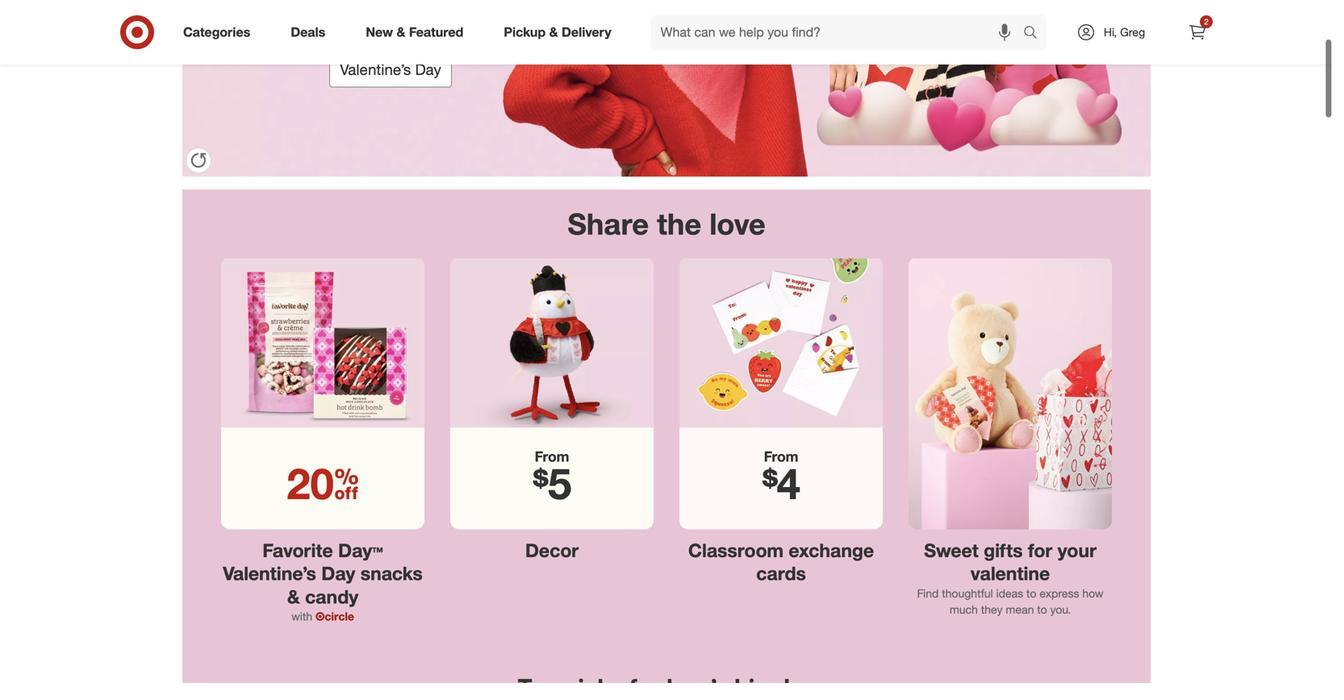 Task type: describe. For each thing, give the bounding box(es) containing it.
you.
[[1051, 603, 1071, 617]]

categories link
[[170, 15, 271, 50]]

greg
[[1121, 25, 1146, 39]]

hi, greg
[[1104, 25, 1146, 39]]

sweetest
[[348, 0, 423, 18]]

categories
[[183, 24, 250, 40]]

find the sweetest prices on candy, decor, gifts & more.
[[274, 0, 507, 40]]

share
[[568, 206, 649, 242]]

day inside favorite day™ valentine's day snacks & candy with ¬ circle
[[322, 563, 356, 585]]

sweet
[[924, 540, 979, 562]]

& right new
[[397, 24, 406, 40]]

decor
[[525, 540, 579, 562]]

express
[[1040, 587, 1080, 601]]

share the love
[[568, 206, 766, 242]]

search
[[1016, 26, 1055, 42]]

valentine's day
[[340, 60, 441, 79]]

cards
[[757, 563, 806, 585]]

pickup & delivery
[[504, 24, 612, 40]]

$4
[[762, 458, 801, 510]]

new
[[366, 24, 393, 40]]

find inside find the sweetest prices on candy, decor, gifts & more.
[[274, 0, 310, 18]]

What can we help you find? suggestions appear below search field
[[651, 15, 1028, 50]]

candy
[[305, 586, 359, 609]]

hi,
[[1104, 25, 1117, 39]]

from $4
[[762, 448, 801, 510]]

deals link
[[277, 15, 346, 50]]

1 horizontal spatial to
[[1038, 603, 1048, 617]]

gifts inside sweet gifts for your valentine find thoughtful ideas to express how much they mean to you.
[[984, 540, 1023, 562]]

day™
[[338, 540, 383, 562]]

favorite day™ valentine's day snacks & candy with ¬ circle
[[223, 540, 423, 624]]

for
[[1028, 540, 1053, 562]]

exchange
[[789, 540, 874, 562]]

much
[[950, 603, 978, 617]]

carousel region
[[182, 661, 1151, 684]]



Task type: vqa. For each thing, say whether or not it's contained in the screenshot.
orders* for $15.95
no



Task type: locate. For each thing, give the bounding box(es) containing it.
valentine's day link
[[330, 52, 452, 88]]

0 horizontal spatial find
[[274, 0, 310, 18]]

& left more.
[[437, 17, 449, 40]]

0 horizontal spatial day
[[322, 563, 356, 585]]

from for $5
[[535, 448, 569, 466]]

pickup
[[504, 24, 546, 40]]

1 horizontal spatial day
[[415, 60, 441, 79]]

gifts inside find the sweetest prices on candy, decor, gifts & more.
[[395, 17, 432, 40]]

how
[[1083, 587, 1104, 601]]

featured
[[409, 24, 464, 40]]

gifts
[[395, 17, 432, 40], [984, 540, 1023, 562]]

valentine's down new
[[340, 60, 411, 79]]

the for find
[[316, 0, 343, 18]]

20
[[287, 458, 334, 510]]

0 vertical spatial the
[[316, 0, 343, 18]]

to left you.
[[1038, 603, 1048, 617]]

to
[[1027, 587, 1037, 601], [1038, 603, 1048, 617]]

0 horizontal spatial valentine's
[[223, 563, 316, 585]]

mean
[[1006, 603, 1034, 617]]

2 link
[[1180, 15, 1216, 50]]

find
[[274, 0, 310, 18], [917, 587, 939, 601]]

day down featured
[[415, 60, 441, 79]]

decor,
[[338, 17, 390, 40]]

valentine's inside favorite day™ valentine's day snacks & candy with ¬ circle
[[223, 563, 316, 585]]

from
[[535, 448, 569, 466], [764, 448, 799, 466]]

0 vertical spatial day
[[415, 60, 441, 79]]

1 vertical spatial find
[[917, 587, 939, 601]]

day
[[415, 60, 441, 79], [322, 563, 356, 585]]

0 horizontal spatial the
[[316, 0, 343, 18]]

search button
[[1016, 15, 1055, 53]]

& inside favorite day™ valentine's day snacks & candy with ¬ circle
[[287, 586, 300, 609]]

the inside find the sweetest prices on candy, decor, gifts & more.
[[316, 0, 343, 18]]

1 from from the left
[[535, 448, 569, 466]]

1 horizontal spatial from
[[764, 448, 799, 466]]

on
[[486, 0, 507, 18]]

0 vertical spatial valentine's
[[340, 60, 411, 79]]

favorite
[[263, 540, 333, 562]]

1 vertical spatial to
[[1038, 603, 1048, 617]]

love
[[710, 206, 766, 242]]

& inside find the sweetest prices on candy, decor, gifts & more.
[[437, 17, 449, 40]]

& up with at the bottom of page
[[287, 586, 300, 609]]

the
[[316, 0, 343, 18], [657, 206, 702, 242]]

your
[[1058, 540, 1097, 562]]

valentine's
[[340, 60, 411, 79], [223, 563, 316, 585]]

2
[[1205, 17, 1209, 27]]

day up candy
[[322, 563, 356, 585]]

1 horizontal spatial the
[[657, 206, 702, 242]]

valentine's down favorite
[[223, 563, 316, 585]]

find inside sweet gifts for your valentine find thoughtful ideas to express how much they mean to you.
[[917, 587, 939, 601]]

& right pickup
[[549, 24, 558, 40]]

the for share
[[657, 206, 702, 242]]

pickup & delivery link
[[490, 15, 632, 50]]

0 vertical spatial gifts
[[395, 17, 432, 40]]

from $5
[[533, 448, 572, 510]]

find left 'thoughtful' in the bottom of the page
[[917, 587, 939, 601]]

¬
[[316, 610, 325, 624]]

1 vertical spatial valentine's
[[223, 563, 316, 585]]

20 
[[287, 458, 359, 510]]

0 horizontal spatial to
[[1027, 587, 1037, 601]]

from inside from $5
[[535, 448, 569, 466]]

circle
[[325, 610, 354, 624]]

the up deals
[[316, 0, 343, 18]]

&
[[437, 17, 449, 40], [397, 24, 406, 40], [549, 24, 558, 40], [287, 586, 300, 609]]

the left love
[[657, 206, 702, 242]]

classroom exchange cards
[[689, 540, 874, 585]]

with
[[292, 610, 312, 624]]


[[334, 458, 359, 510]]

deals
[[291, 24, 326, 40]]

classroom
[[689, 540, 784, 562]]

from for $4
[[764, 448, 799, 466]]

they
[[981, 603, 1003, 617]]

2 from from the left
[[764, 448, 799, 466]]

prices
[[429, 0, 481, 18]]

1 vertical spatial gifts
[[984, 540, 1023, 562]]

sweet gifts for your valentine find thoughtful ideas to express how much they mean to you.
[[917, 540, 1104, 617]]

new & featured
[[366, 24, 464, 40]]

candy,
[[279, 17, 333, 40]]

snacks
[[361, 563, 423, 585]]

0 vertical spatial find
[[274, 0, 310, 18]]

from inside from $4
[[764, 448, 799, 466]]

thoughtful
[[942, 587, 993, 601]]

0 horizontal spatial from
[[535, 448, 569, 466]]

$5
[[533, 458, 572, 510]]

valentine
[[971, 563, 1051, 585]]

more.
[[455, 17, 502, 40]]

1 vertical spatial the
[[657, 206, 702, 242]]

1 vertical spatial day
[[322, 563, 356, 585]]

1 horizontal spatial find
[[917, 587, 939, 601]]

1 horizontal spatial gifts
[[984, 540, 1023, 562]]

0 horizontal spatial gifts
[[395, 17, 432, 40]]

find up deals
[[274, 0, 310, 18]]

delivery
[[562, 24, 612, 40]]

ideas
[[997, 587, 1024, 601]]

0 vertical spatial to
[[1027, 587, 1037, 601]]

1 horizontal spatial valentine's
[[340, 60, 411, 79]]

new & featured link
[[352, 15, 484, 50]]

to up the mean
[[1027, 587, 1037, 601]]



